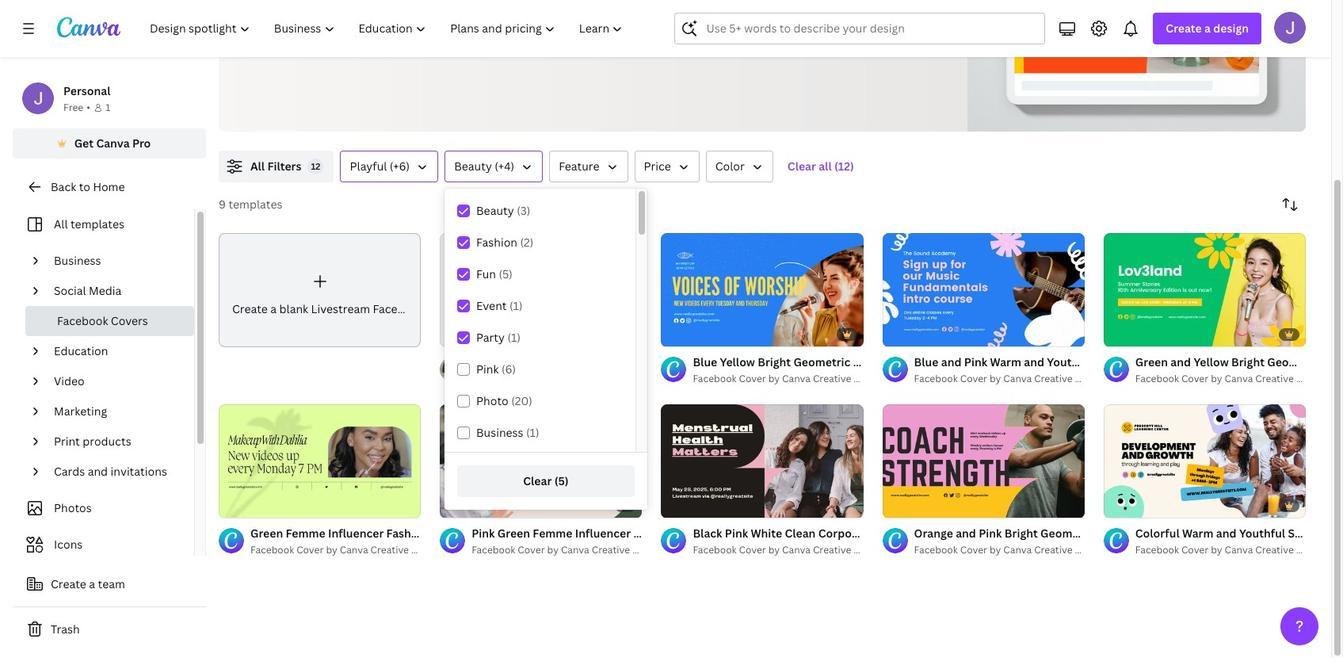 Task type: vqa. For each thing, say whether or not it's contained in the screenshot.


Task type: describe. For each thing, give the bounding box(es) containing it.
video
[[54, 373, 85, 388]]

green femme influencer fashion and beauty livestream facebook cover image
[[219, 404, 421, 518]]

by for green femme influencer fashion and beauty livestream facebook cover image
[[326, 543, 338, 556]]

facebook cover by canva creative studio link for black pink white clean corporate period education facebook cover 'image'
[[693, 542, 884, 558]]

fashion (2)
[[477, 235, 534, 250]]

blue and pink warm and youthful school livestream facebook cover image
[[883, 233, 1085, 347]]

kozachenko
[[585, 372, 640, 385]]

fashion
[[477, 235, 518, 250]]

cover for blue and pink warm and youthful school livestream facebook cover image
[[961, 372, 988, 385]]

pink green femme influencer fashion and beauty livestream facebook cover image
[[440, 404, 643, 518]]

canva for black pink white clean corporate period education facebook cover 'image'
[[783, 543, 811, 556]]

feature button
[[550, 151, 628, 182]]

1
[[105, 101, 110, 114]]

cover for blue yellow bright geometric youth church livestream facebook cover image
[[739, 372, 767, 385]]

creative for orange and pink bright geometric fitness livestream facebook cover 'image'
[[1035, 543, 1073, 556]]

studio for facebook cover by canva creative studio link corresponding to blue yellow bright geometric youth church livestream facebook cover image
[[854, 372, 884, 385]]

products
[[83, 434, 131, 449]]

back to home
[[51, 179, 125, 194]]

by for black pink white clean corporate period education facebook cover 'image'
[[769, 543, 780, 556]]

pink
[[477, 362, 499, 377]]

a for design
[[1205, 21, 1212, 36]]

print products
[[54, 434, 131, 449]]

facebook covers
[[57, 313, 148, 328]]

12 filter options selected element
[[308, 159, 324, 174]]

create for create a blank livestream facebook cover
[[232, 301, 268, 316]]

9
[[219, 197, 226, 212]]

education
[[54, 343, 108, 358]]

canva for blue and pink warm and youthful school livestream facebook cover image
[[1004, 372, 1032, 385]]

photo
[[477, 393, 509, 408]]

back to home link
[[13, 171, 206, 203]]

studio for facebook cover by canva creative studio link corresponding to green and yellow bright geometric singer livestream facebook cover image
[[1297, 372, 1327, 385]]

create a team
[[51, 576, 125, 591]]

studio for facebook cover by canva creative studio link related to the colorful warm and youthful school livestream facebook cover image
[[1297, 543, 1327, 556]]

creative for green and yellow bright geometric singer livestream facebook cover image
[[1256, 372, 1295, 385]]

1 livestream facebook covers templates image from the left
[[968, 0, 1307, 132]]

beauty (3)
[[477, 203, 531, 218]]

price button
[[635, 151, 700, 182]]

fun (5)
[[477, 266, 513, 281]]

get
[[74, 135, 94, 151]]

canva for green femme influencer fashion and beauty livestream facebook cover image
[[340, 543, 368, 556]]

clear (5) button
[[458, 465, 635, 497]]

education link
[[48, 336, 185, 366]]

feature
[[559, 159, 600, 174]]

studio for facebook cover by canva creative studio link corresponding to black pink white clean corporate period education facebook cover 'image'
[[854, 543, 884, 556]]

creative for green femme influencer fashion and beauty livestream facebook cover image
[[371, 543, 409, 556]]

by for orange and pink bright geometric fitness livestream facebook cover 'image'
[[990, 543, 1002, 556]]

create a blank livestream facebook cover
[[232, 301, 459, 316]]

all for all filters
[[251, 159, 265, 174]]

facebook cover by canva creative studio for blue yellow bright geometric youth church livestream facebook cover image
[[693, 372, 884, 385]]

playful (+6) button
[[340, 151, 439, 182]]

all templates link
[[22, 209, 185, 239]]

high
[[293, 19, 319, 36]]

cover for the colorful warm and youthful school livestream facebook cover image
[[1182, 543, 1209, 556]]

filters
[[268, 159, 302, 174]]

2 horizontal spatial templates
[[545, 19, 607, 36]]

facebook cover by canva creative studio for pink green femme influencer fashion and beauty livestream facebook cover image
[[472, 543, 663, 556]]

next
[[662, 19, 689, 36]]

beauty (+4) button
[[445, 151, 543, 182]]

creative for blue yellow bright geometric youth church livestream facebook cover image
[[813, 372, 852, 385]]

colorful warm and youthful school livestream facebook cover image
[[1104, 404, 1307, 518]]

facebook cover by canva creative studio link for orange and pink bright geometric fitness livestream facebook cover 'image'
[[915, 542, 1106, 558]]

templates for 9 templates
[[229, 197, 283, 212]]

studio for pink green femme influencer fashion and beauty livestream facebook cover image's facebook cover by canva creative studio link
[[633, 543, 663, 556]]

(6)
[[502, 362, 516, 377]]

event
[[477, 298, 507, 313]]

0 horizontal spatial design
[[692, 19, 732, 36]]

photo (20)
[[477, 393, 533, 408]]

canva for green and yellow bright geometric singer livestream facebook cover image
[[1225, 372, 1254, 385]]

to
[[79, 179, 90, 194]]

cover for green and yellow bright geometric singer livestream facebook cover image
[[1182, 372, 1209, 385]]

free
[[63, 101, 83, 114]]

pro
[[132, 135, 151, 151]]

canva for pink green femme influencer fashion and beauty livestream facebook cover image
[[561, 543, 590, 556]]

photos
[[54, 500, 92, 515]]

facebook cover by olha kozachenko link
[[472, 371, 643, 387]]

facebook cover by canva creative studio for the colorful warm and youthful school livestream facebook cover image
[[1136, 543, 1327, 556]]

media
[[89, 283, 122, 298]]

creative for the colorful warm and youthful school livestream facebook cover image
[[1256, 543, 1295, 556]]

(1) for event (1)
[[510, 298, 523, 313]]

facebook cover by canva creative studio link for blue yellow bright geometric youth church livestream facebook cover image
[[693, 371, 884, 387]]

trash link
[[13, 614, 206, 645]]

templates for all templates
[[71, 216, 124, 231]]

clear all (12)
[[788, 159, 855, 174]]

color button
[[706, 151, 774, 182]]

2 livestream facebook covers templates image from the left
[[1016, 0, 1260, 73]]

Search search field
[[707, 13, 1036, 44]]

event (1)
[[477, 298, 523, 313]]

all
[[819, 159, 832, 174]]

and
[[88, 464, 108, 479]]

facebook cover by olha kozachenko
[[472, 372, 640, 385]]

(12)
[[835, 159, 855, 174]]

facebook cover by canva creative studio link for the colorful warm and youthful school livestream facebook cover image
[[1136, 542, 1327, 558]]

all filters
[[251, 159, 302, 174]]

facebook cover by canva creative studio for orange and pink bright geometric fitness livestream facebook cover 'image'
[[915, 543, 1106, 556]]

pink (6)
[[477, 362, 516, 377]]

browse
[[244, 19, 289, 36]]

home
[[93, 179, 125, 194]]

color
[[716, 159, 745, 174]]

by for the colorful warm and youthful school livestream facebook cover image
[[1212, 543, 1223, 556]]

get canva pro button
[[13, 128, 206, 158]]

fun
[[477, 266, 496, 281]]

playful (+6)
[[350, 159, 410, 174]]

facebook cover by canva creative studio for black pink white clean corporate period education facebook cover 'image'
[[693, 543, 884, 556]]

by for green and yellow bright geometric singer livestream facebook cover image
[[1212, 372, 1223, 385]]

•
[[87, 101, 90, 114]]

cover for black pink white clean corporate period education facebook cover 'image'
[[739, 543, 767, 556]]

create a team button
[[13, 568, 206, 600]]



Task type: locate. For each thing, give the bounding box(es) containing it.
business for business
[[54, 253, 101, 268]]

creative for black pink white clean corporate period education facebook cover 'image'
[[813, 543, 852, 556]]

photos link
[[22, 493, 185, 523]]

a for blank
[[271, 301, 277, 316]]

social media link
[[48, 276, 185, 306]]

creative for blue and pink warm and youthful school livestream facebook cover image
[[1035, 372, 1073, 385]]

Sort by button
[[1275, 189, 1307, 220]]

1 vertical spatial business
[[477, 425, 524, 440]]

icons link
[[22, 530, 185, 560]]

party (1)
[[477, 330, 521, 345]]

business link
[[48, 246, 185, 276]]

create for create a team
[[51, 576, 86, 591]]

cover for pink green femme influencer fashion and beauty livestream facebook cover image
[[518, 543, 545, 556]]

free •
[[63, 101, 90, 114]]

canva for blue yellow bright geometric youth church livestream facebook cover image
[[783, 372, 811, 385]]

clear for clear (5)
[[524, 473, 552, 488]]

livestream right quality
[[367, 19, 435, 36]]

livestream facebook covers templates image
[[968, 0, 1307, 132], [1016, 0, 1260, 73]]

cover for orange and pink bright geometric fitness livestream facebook cover 'image'
[[961, 543, 988, 556]]

covers
[[500, 19, 542, 36], [111, 313, 148, 328]]

9 templates
[[219, 197, 283, 212]]

2 vertical spatial a
[[89, 576, 95, 591]]

facebook cover by canva creative studio link for green and yellow bright geometric singer livestream facebook cover image
[[1136, 371, 1327, 387]]

creative for pink green femme influencer fashion and beauty livestream facebook cover image
[[592, 543, 631, 556]]

jacob simon image
[[1275, 12, 1307, 44]]

1 vertical spatial all
[[54, 216, 68, 231]]

clear (5)
[[524, 473, 569, 488]]

by for pink green femme influencer fashion and beauty livestream facebook cover image
[[548, 543, 559, 556]]

olha
[[561, 372, 583, 385]]

0 vertical spatial (1)
[[510, 298, 523, 313]]

cards
[[54, 464, 85, 479]]

0 vertical spatial (5)
[[499, 266, 513, 281]]

2 vertical spatial create
[[51, 576, 86, 591]]

(1)
[[510, 298, 523, 313], [508, 330, 521, 345], [526, 425, 540, 440]]

(1) for business (1)
[[526, 425, 540, 440]]

1 vertical spatial covers
[[111, 313, 148, 328]]

business down photo (20)
[[477, 425, 524, 440]]

(5) inside button
[[555, 473, 569, 488]]

facebook cover by canva creative studio link for blue and pink warm and youthful school livestream facebook cover image
[[915, 371, 1106, 387]]

0 horizontal spatial create
[[51, 576, 86, 591]]

business
[[54, 253, 101, 268], [477, 425, 524, 440]]

a inside 'dropdown button'
[[1205, 21, 1212, 36]]

1 horizontal spatial all
[[251, 159, 265, 174]]

livestream
[[367, 19, 435, 36], [311, 301, 370, 316]]

all templates
[[54, 216, 124, 231]]

clear inside 'clear (5)' button
[[524, 473, 552, 488]]

quality
[[322, 19, 364, 36]]

0 horizontal spatial business
[[54, 253, 101, 268]]

creative
[[813, 372, 852, 385], [1035, 372, 1073, 385], [1256, 372, 1295, 385], [371, 543, 409, 556], [592, 543, 631, 556], [813, 543, 852, 556], [1035, 543, 1073, 556], [1256, 543, 1295, 556]]

0 vertical spatial a
[[1205, 21, 1212, 36]]

cards and invitations link
[[48, 457, 185, 487]]

create inside 'dropdown button'
[[1167, 21, 1203, 36]]

facebook cover by canva creative studio link for pink green femme influencer fashion and beauty livestream facebook cover image
[[472, 542, 663, 558]]

icons
[[54, 537, 83, 552]]

create inside button
[[51, 576, 86, 591]]

(+4)
[[495, 159, 515, 174]]

0 vertical spatial covers
[[500, 19, 542, 36]]

by for blue yellow bright geometric youth church livestream facebook cover image
[[769, 372, 780, 385]]

beauty left '(3)'
[[477, 203, 514, 218]]

(+6)
[[390, 159, 410, 174]]

(5) for fun (5)
[[499, 266, 513, 281]]

templates right 9
[[229, 197, 283, 212]]

canva inside the get canva pro button
[[96, 135, 130, 151]]

create
[[1167, 21, 1203, 36], [232, 301, 268, 316], [51, 576, 86, 591]]

beauty for beauty (+4)
[[454, 159, 492, 174]]

(1) right party
[[508, 330, 521, 345]]

cover
[[427, 301, 459, 316], [518, 372, 545, 385], [739, 372, 767, 385], [961, 372, 988, 385], [1182, 372, 1209, 385], [297, 543, 324, 556], [518, 543, 545, 556], [739, 543, 767, 556], [961, 543, 988, 556], [1182, 543, 1209, 556]]

0 vertical spatial all
[[251, 159, 265, 174]]

blank
[[280, 301, 309, 316]]

beauty inside button
[[454, 159, 492, 174]]

a
[[1205, 21, 1212, 36], [271, 301, 277, 316], [89, 576, 95, 591]]

1 horizontal spatial templates
[[229, 197, 283, 212]]

print products link
[[48, 426, 185, 457]]

browse high quality livestream facebook covers templates for your next design
[[244, 19, 732, 36]]

black pink white clean corporate period education facebook cover image
[[662, 404, 864, 518]]

facebook cover by canva creative studio link for green femme influencer fashion and beauty livestream facebook cover image
[[251, 542, 442, 558]]

canva for the colorful warm and youthful school livestream facebook cover image
[[1225, 543, 1254, 556]]

facebook cover by canva creative studio
[[693, 372, 884, 385], [915, 372, 1106, 385], [1136, 372, 1327, 385], [251, 543, 442, 556], [472, 543, 663, 556], [693, 543, 884, 556], [915, 543, 1106, 556], [1136, 543, 1327, 556]]

create for create a design
[[1167, 21, 1203, 36]]

party
[[477, 330, 505, 345]]

get canva pro
[[74, 135, 151, 151]]

business (1)
[[477, 425, 540, 440]]

a for team
[[89, 576, 95, 591]]

1 horizontal spatial a
[[271, 301, 277, 316]]

team
[[98, 576, 125, 591]]

playful
[[350, 159, 387, 174]]

livestream for quality
[[367, 19, 435, 36]]

facebook cover by canva creative studio link
[[693, 371, 884, 387], [915, 371, 1106, 387], [1136, 371, 1327, 387], [251, 542, 442, 558], [472, 542, 663, 558], [693, 542, 884, 558], [915, 542, 1106, 558], [1136, 542, 1327, 558]]

green and yellow bright geometric singer livestream facebook cover image
[[1104, 233, 1307, 347]]

studio for orange and pink bright geometric fitness livestream facebook cover 'image' facebook cover by canva creative studio link
[[1076, 543, 1106, 556]]

(20)
[[512, 393, 533, 408]]

clear all (12) button
[[780, 151, 863, 182]]

livestream for blank
[[311, 301, 370, 316]]

design inside 'dropdown button'
[[1214, 21, 1250, 36]]

a inside button
[[89, 576, 95, 591]]

1 horizontal spatial design
[[1214, 21, 1250, 36]]

studio for facebook cover by canva creative studio link for green femme influencer fashion and beauty livestream facebook cover image
[[411, 543, 442, 556]]

1 vertical spatial beauty
[[477, 203, 514, 218]]

0 vertical spatial create
[[1167, 21, 1203, 36]]

beige black orange modern skincare livestream facebook cover image
[[440, 233, 643, 347]]

for
[[610, 19, 628, 36]]

1 vertical spatial (1)
[[508, 330, 521, 345]]

design left "jacob simon" "icon"
[[1214, 21, 1250, 36]]

create a blank livestream facebook cover link
[[219, 233, 459, 347]]

facebook cover by canva creative studio for green femme influencer fashion and beauty livestream facebook cover image
[[251, 543, 442, 556]]

create a design
[[1167, 21, 1250, 36]]

personal
[[63, 83, 111, 98]]

cover for green femme influencer fashion and beauty livestream facebook cover image
[[297, 543, 324, 556]]

1 vertical spatial (5)
[[555, 473, 569, 488]]

0 horizontal spatial clear
[[524, 473, 552, 488]]

all down back
[[54, 216, 68, 231]]

0 vertical spatial livestream
[[367, 19, 435, 36]]

1 horizontal spatial business
[[477, 425, 524, 440]]

templates left for
[[545, 19, 607, 36]]

facebook
[[438, 19, 496, 36], [373, 301, 424, 316], [57, 313, 108, 328], [472, 372, 516, 385], [693, 372, 737, 385], [915, 372, 958, 385], [1136, 372, 1180, 385], [251, 543, 294, 556], [472, 543, 516, 556], [693, 543, 737, 556], [915, 543, 958, 556], [1136, 543, 1180, 556]]

orange and pink bright geometric fitness livestream facebook cover image
[[883, 404, 1085, 518]]

canva
[[96, 135, 130, 151], [783, 372, 811, 385], [1004, 372, 1032, 385], [1225, 372, 1254, 385], [340, 543, 368, 556], [561, 543, 590, 556], [783, 543, 811, 556], [1004, 543, 1032, 556], [1225, 543, 1254, 556]]

beauty (+4)
[[454, 159, 515, 174]]

design
[[692, 19, 732, 36], [1214, 21, 1250, 36]]

video link
[[48, 366, 185, 396]]

12
[[311, 160, 321, 172]]

clear inside clear all (12) button
[[788, 159, 817, 174]]

marketing link
[[48, 396, 185, 426]]

(1) for party (1)
[[508, 330, 521, 345]]

1 horizontal spatial covers
[[500, 19, 542, 36]]

1 horizontal spatial create
[[232, 301, 268, 316]]

1 horizontal spatial (5)
[[555, 473, 569, 488]]

by for blue and pink warm and youthful school livestream facebook cover image
[[990, 372, 1002, 385]]

business for business (1)
[[477, 425, 524, 440]]

templates down back to home
[[71, 216, 124, 231]]

business up "social"
[[54, 253, 101, 268]]

2 horizontal spatial create
[[1167, 21, 1203, 36]]

by inside facebook cover by olha kozachenko link
[[548, 372, 559, 385]]

0 horizontal spatial a
[[89, 576, 95, 591]]

0 vertical spatial clear
[[788, 159, 817, 174]]

canva for orange and pink bright geometric fitness livestream facebook cover 'image'
[[1004, 543, 1032, 556]]

1 vertical spatial create
[[232, 301, 268, 316]]

None search field
[[675, 13, 1046, 44]]

0 horizontal spatial covers
[[111, 313, 148, 328]]

beauty
[[454, 159, 492, 174], [477, 203, 514, 218]]

cards and invitations
[[54, 464, 167, 479]]

(3)
[[517, 203, 531, 218]]

blue yellow bright geometric youth church livestream facebook cover image
[[662, 233, 864, 347]]

0 horizontal spatial (5)
[[499, 266, 513, 281]]

0 horizontal spatial all
[[54, 216, 68, 231]]

(1) right event
[[510, 298, 523, 313]]

livestream right blank
[[311, 301, 370, 316]]

(2)
[[520, 235, 534, 250]]

marketing
[[54, 403, 107, 418]]

0 horizontal spatial templates
[[71, 216, 124, 231]]

trash
[[51, 621, 80, 637]]

1 vertical spatial livestream
[[311, 301, 370, 316]]

clear for clear all (12)
[[788, 159, 817, 174]]

1 horizontal spatial clear
[[788, 159, 817, 174]]

facebook cover by canva creative studio for green and yellow bright geometric singer livestream facebook cover image
[[1136, 372, 1327, 385]]

create a design button
[[1154, 13, 1262, 44]]

clear left all at the right top of page
[[788, 159, 817, 174]]

price
[[644, 159, 671, 174]]

clear down 'business (1)'
[[524, 473, 552, 488]]

print
[[54, 434, 80, 449]]

all for all templates
[[54, 216, 68, 231]]

studio for facebook cover by canva creative studio link associated with blue and pink warm and youthful school livestream facebook cover image
[[1076, 372, 1106, 385]]

2 horizontal spatial a
[[1205, 21, 1212, 36]]

social media
[[54, 283, 122, 298]]

(5)
[[499, 266, 513, 281], [555, 473, 569, 488]]

(1) down (20)
[[526, 425, 540, 440]]

social
[[54, 283, 86, 298]]

0 vertical spatial business
[[54, 253, 101, 268]]

1 vertical spatial clear
[[524, 473, 552, 488]]

0 vertical spatial beauty
[[454, 159, 492, 174]]

create a blank livestream facebook cover element
[[219, 233, 459, 347]]

0 vertical spatial templates
[[545, 19, 607, 36]]

back
[[51, 179, 76, 194]]

design right next
[[692, 19, 732, 36]]

all left filters
[[251, 159, 265, 174]]

2 vertical spatial templates
[[71, 216, 124, 231]]

beauty for beauty (3)
[[477, 203, 514, 218]]

1 vertical spatial a
[[271, 301, 277, 316]]

top level navigation element
[[140, 13, 637, 44]]

2 vertical spatial (1)
[[526, 425, 540, 440]]

your
[[631, 19, 659, 36]]

invitations
[[111, 464, 167, 479]]

beauty left (+4)
[[454, 159, 492, 174]]

facebook cover by canva creative studio for blue and pink warm and youthful school livestream facebook cover image
[[915, 372, 1106, 385]]

(5) for clear (5)
[[555, 473, 569, 488]]

1 vertical spatial templates
[[229, 197, 283, 212]]

templates
[[545, 19, 607, 36], [229, 197, 283, 212], [71, 216, 124, 231]]



